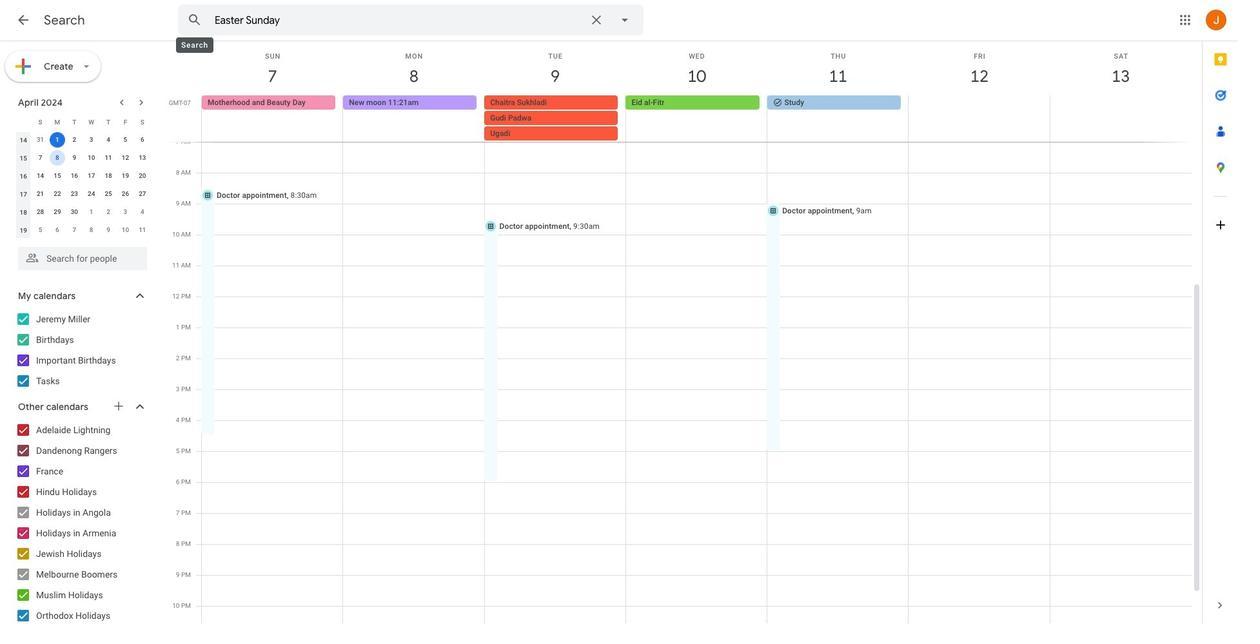 Task type: locate. For each thing, give the bounding box(es) containing it.
may 2 element
[[101, 204, 116, 220]]

None search field
[[0, 242, 160, 270]]

tab list
[[1203, 41, 1238, 587]]

24 element
[[84, 186, 99, 202]]

grid
[[165, 41, 1202, 624]]

20 element
[[135, 168, 150, 184]]

row
[[196, 95, 1202, 142], [15, 113, 151, 131], [15, 131, 151, 149], [15, 149, 151, 167], [15, 167, 151, 185], [15, 185, 151, 203], [15, 203, 151, 221], [15, 221, 151, 239]]

may 1 element
[[84, 204, 99, 220]]

12 element
[[118, 150, 133, 166]]

2 element
[[67, 132, 82, 148]]

23 element
[[67, 186, 82, 202]]

add other calendars image
[[112, 400, 125, 413]]

april 2024 grid
[[12, 113, 151, 239]]

15 element
[[50, 168, 65, 184]]

row group
[[15, 131, 151, 239]]

cell
[[484, 95, 626, 142], [908, 95, 1050, 142], [1050, 95, 1191, 142], [49, 131, 66, 149], [49, 149, 66, 167]]

9 element
[[67, 150, 82, 166]]

may 4 element
[[135, 204, 150, 220]]

may 10 element
[[118, 222, 133, 238]]

30 element
[[67, 204, 82, 220]]

7 element
[[33, 150, 48, 166]]

10 element
[[84, 150, 99, 166]]

column header
[[15, 113, 32, 131]]

17 element
[[84, 168, 99, 184]]

6 element
[[135, 132, 150, 148]]

21 element
[[33, 186, 48, 202]]

my calendars list
[[3, 309, 160, 391]]

heading
[[44, 12, 85, 28]]

clear search image
[[584, 7, 609, 33]]

None search field
[[178, 5, 644, 35]]

may 11 element
[[135, 222, 150, 238]]

search options image
[[612, 7, 638, 33]]

3 element
[[84, 132, 99, 148]]

may 9 element
[[101, 222, 116, 238]]

26 element
[[118, 186, 133, 202]]



Task type: describe. For each thing, give the bounding box(es) containing it.
may 7 element
[[67, 222, 82, 238]]

may 5 element
[[33, 222, 48, 238]]

1, today element
[[50, 132, 65, 148]]

8 element
[[50, 150, 65, 166]]

Search text field
[[215, 14, 581, 27]]

28 element
[[33, 204, 48, 220]]

25 element
[[101, 186, 116, 202]]

search image
[[182, 7, 208, 33]]

22 element
[[50, 186, 65, 202]]

4 element
[[101, 132, 116, 148]]

Search for people text field
[[26, 247, 139, 270]]

18 element
[[101, 168, 116, 184]]

row group inside "april 2024" grid
[[15, 131, 151, 239]]

16 element
[[67, 168, 82, 184]]

may 6 element
[[50, 222, 65, 238]]

go back image
[[15, 12, 31, 28]]

may 8 element
[[84, 222, 99, 238]]

may 3 element
[[118, 204, 133, 220]]

27 element
[[135, 186, 150, 202]]

5 element
[[118, 132, 133, 148]]

29 element
[[50, 204, 65, 220]]

other calendars list
[[3, 420, 160, 624]]

19 element
[[118, 168, 133, 184]]

march 31 element
[[33, 132, 48, 148]]

13 element
[[135, 150, 150, 166]]

11 element
[[101, 150, 116, 166]]

14 element
[[33, 168, 48, 184]]

column header inside "april 2024" grid
[[15, 113, 32, 131]]



Task type: vqa. For each thing, say whether or not it's contained in the screenshot.
events
no



